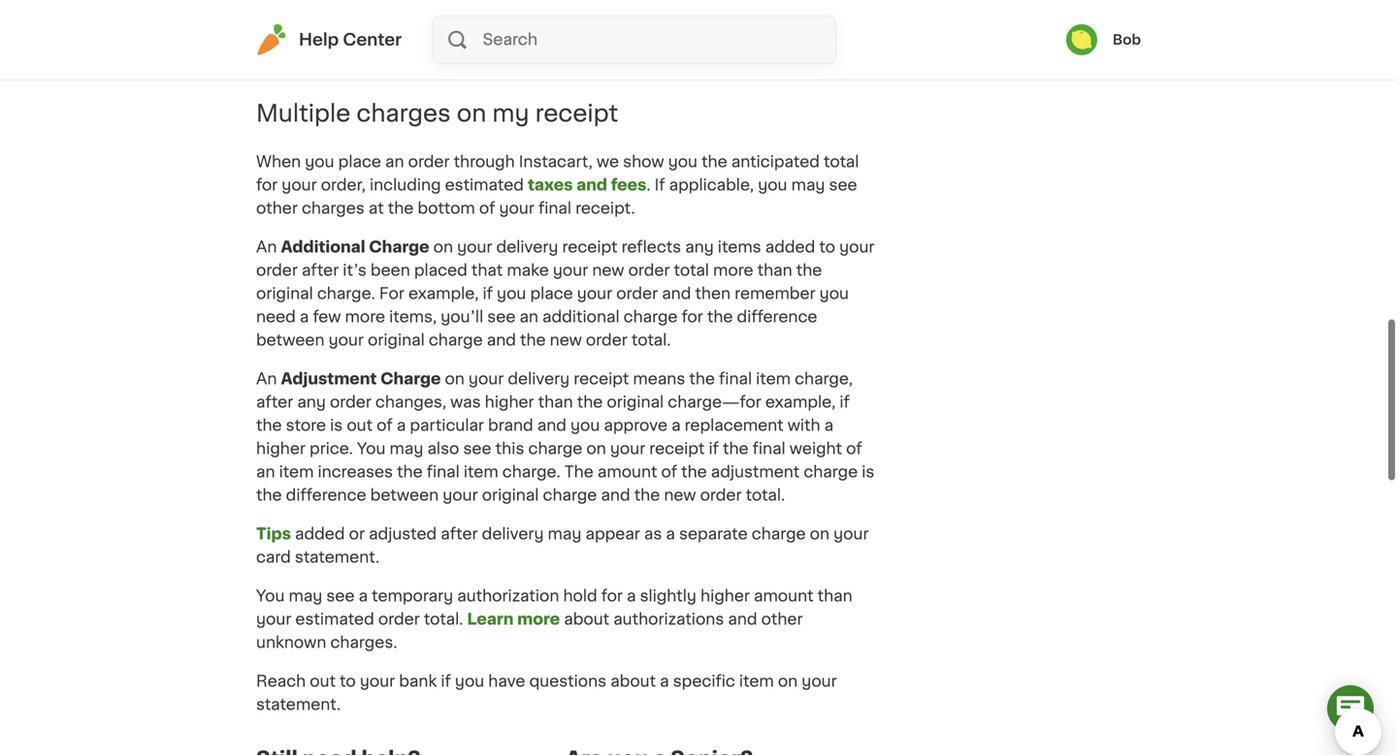 Task type: describe. For each thing, give the bounding box(es) containing it.
help center link
[[256, 24, 402, 55]]

questions
[[529, 674, 606, 690]]

more down the for on the top of the page
[[345, 309, 385, 325]]

a inside "reach out to your bank if you have questions about a specific item on your statement."
[[660, 674, 669, 690]]

it's
[[343, 263, 367, 278]]

amount inside the on your delivery receipt means the final item charge, after any order changes, was higher than the original charge—for example, if the store is out of a particular brand and you approve a replacement with a higher price. you may also see this charge on your receipt if the final weight of an item increases the final item charge. the amount of the adjustment charge is the difference between your original charge and the new order total.
[[597, 465, 657, 480]]

approve
[[604, 418, 667, 433]]

tips
[[256, 527, 291, 542]]

0 vertical spatial .
[[724, 57, 728, 73]]

instacart image
[[256, 24, 287, 55]]

an inside on your delivery receipt reflects any items added to your order after it's been placed that make your new order total more than the original charge. for example, if you place your order and then remember you need a few more items, you'll see an additional charge for the difference between your original charge and the new order total.
[[519, 309, 538, 325]]

hold
[[563, 589, 597, 604]]

also
[[427, 441, 459, 457]]

an for an adjustment charge
[[256, 371, 277, 387]]

total,
[[728, 0, 767, 11]]

more down the authorization
[[517, 612, 560, 628]]

new inside the on your delivery receipt means the final item charge, after any order changes, was higher than the original charge—for example, if the store is out of a particular brand and you approve a replacement with a higher price. you may also see this charge on your receipt if the final weight of an item increases the final item charge. the amount of the adjustment charge is the difference between your original charge and the new order total.
[[664, 488, 696, 503]]

1 horizontal spatial day
[[626, 57, 656, 73]]

as
[[644, 527, 662, 542]]

total. inside you may see a temporary authorization hold for a slightly higher amount than your estimated order total.
[[424, 612, 463, 628]]

charge—for
[[668, 395, 761, 410]]

taxes and fees link
[[528, 177, 646, 193]]

charge down you'll
[[429, 333, 483, 348]]

for inside the when you place an order through instacart, we show you the anticipated total for your order, including estimated
[[256, 177, 278, 193]]

order,
[[321, 177, 366, 193]]

of right the weight
[[846, 441, 862, 457]]

we
[[596, 154, 619, 170]]

through
[[454, 154, 515, 170]]

example, inside the on your delivery receipt means the final item charge, after any order changes, was higher than the original charge—for example, if the store is out of a particular brand and you approve a replacement with a higher price. you may also see this charge on your receipt if the final weight of an item increases the final item charge. the amount of the adjustment charge is the difference between your original charge and the new order total.
[[765, 395, 836, 410]]

delivery for than
[[508, 371, 570, 387]]

1 refunds from the left
[[472, 57, 536, 73]]

separate
[[679, 527, 748, 542]]

help
[[299, 32, 339, 48]]

my
[[492, 102, 529, 125]]

place inside on your delivery receipt reflects any items added to your order after it's been placed that make your new order total more than the original charge. for example, if you place your order and then remember you need a few more items, you'll see an additional charge for the difference between your original charge and the new order total.
[[530, 286, 573, 302]]

final down also
[[427, 465, 460, 480]]

charge for an additional charge
[[369, 239, 429, 255]]

slightly
[[640, 589, 696, 604]]

receipt left 'means'
[[574, 371, 629, 387]]

at
[[368, 201, 384, 216]]

learn more link
[[467, 612, 560, 628]]

if inside . if applicable, you may see other charges at the bottom of your final receipt.
[[654, 177, 665, 193]]

if down charge,
[[840, 395, 850, 410]]

temporary
[[372, 589, 453, 604]]

you may see a temporary authorization hold for a slightly higher amount than your estimated order total.
[[256, 589, 852, 628]]

including
[[370, 177, 441, 193]]

you inside the on your delivery receipt means the final item charge, after any order changes, was higher than the original charge—for example, if the store is out of a particular brand and you approve a replacement with a higher price. you may also see this charge on your receipt if the final weight of an item increases the final item charge. the amount of the adjustment charge is the difference between your original charge and the new order total.
[[570, 418, 600, 433]]

a up charges.
[[359, 589, 368, 604]]

adjustment
[[281, 371, 377, 387]]

charge down the weight
[[804, 465, 858, 480]]

out inside "reach out to your bank if you have questions about a specific item on your statement."
[[310, 674, 336, 690]]

instacart,
[[519, 154, 593, 170]]

or
[[349, 527, 365, 542]]

your inside you may see a temporary authorization hold for a slightly higher amount than your estimated order total.
[[256, 612, 291, 628]]

0 vertical spatial about
[[353, 57, 401, 73]]

charge inside added or adjusted after delivery may appear as a separate charge on your card statement.
[[752, 527, 806, 542]]

final inside . if applicable, you may see other charges at the bottom of your final receipt.
[[538, 201, 571, 216]]

multiple charges on my receipt
[[256, 102, 618, 125]]

on up 'was'
[[445, 371, 465, 387]]

on left my
[[457, 102, 486, 125]]

was
[[450, 395, 481, 410]]

the right total,
[[771, 0, 797, 11]]

original inside if you receive a same-day refund for the entire order total, the original charge disappears from your statement.
[[801, 0, 858, 11]]

after inside on your delivery receipt reflects any items added to your order after it's been placed that make your new order total more than the original charge. for example, if you place your order and then remember you need a few more items, you'll see an additional charge for the difference between your original charge and the new order total.
[[302, 263, 339, 278]]

remember
[[735, 286, 815, 302]]

1 horizontal spatial new
[[592, 263, 624, 278]]

0 vertical spatial charges
[[356, 102, 451, 125]]

additional
[[542, 309, 620, 325]]

between inside on your delivery receipt reflects any items added to your order after it's been placed that make your new order total more than the original charge. for example, if you place your order and then remember you need a few more items, you'll see an additional charge for the difference between your original charge and the new order total.
[[256, 333, 325, 348]]

delivery for that
[[496, 239, 558, 255]]

about authorizations and other unknown charges.
[[256, 612, 803, 651]]

charge up the
[[528, 441, 582, 457]]

on your delivery receipt means the final item charge, after any order changes, was higher than the original charge—for example, if the store is out of a particular brand and you approve a replacement with a higher price. you may also see this charge on your receipt if the final weight of an item increases the final item charge. the amount of the adjustment charge is the difference between your original charge and the new order total.
[[256, 371, 874, 503]]

receipt down 'approve'
[[649, 441, 705, 457]]

when
[[256, 154, 301, 170]]

order inside you may see a temporary authorization hold for a slightly higher amount than your estimated order total.
[[378, 612, 420, 628]]

you up applicable,
[[668, 154, 698, 170]]

need
[[256, 309, 296, 325]]

you up the 'order,'
[[305, 154, 334, 170]]

total. inside the on your delivery receipt means the final item charge, after any order changes, was higher than the original charge—for example, if the store is out of a particular brand and you approve a replacement with a higher price. you may also see this charge on your receipt if the final weight of an item increases the final item charge. the amount of the adjustment charge is the difference between your original charge and the new order total.
[[746, 488, 785, 503]]

missing
[[404, 57, 468, 73]]

fees
[[611, 177, 646, 193]]

show
[[623, 154, 664, 170]]

original up 'approve'
[[607, 395, 664, 410]]

and left then
[[662, 286, 691, 302]]

0 horizontal spatial new
[[550, 333, 582, 348]]

charge inside if you receive a same-day refund for the entire order total, the original charge disappears from your statement.
[[256, 18, 310, 34]]

and down if you receive a same-day refund for the entire order total, the original charge disappears from your statement.
[[539, 57, 570, 73]]

the left store
[[256, 418, 282, 433]]

about inside "reach out to your bank if you have questions about a specific item on your statement."
[[610, 674, 656, 690]]

bob link
[[1066, 24, 1141, 55]]

after inside the on your delivery receipt means the final item charge, after any order changes, was higher than the original charge—for example, if the store is out of a particular brand and you approve a replacement with a higher price. you may also see this charge on your receipt if the final weight of an item increases the final item charge. the amount of the adjustment charge is the difference between your original charge and the new order total.
[[256, 395, 293, 410]]

the
[[564, 465, 594, 480]]

the down additional
[[520, 333, 546, 348]]

delivery inside added or adjusted after delivery may appear as a separate charge on your card statement.
[[482, 527, 544, 542]]

1 vertical spatial higher
[[256, 441, 306, 457]]

may inside the on your delivery receipt means the final item charge, after any order changes, was higher than the original charge—for example, if the store is out of a particular brand and you approve a replacement with a higher price. you may also see this charge on your receipt if the final weight of an item increases the final item charge. the amount of the adjustment charge is the difference between your original charge and the new order total.
[[390, 441, 423, 457]]

added or adjusted after delivery may appear as a separate charge on your card statement.
[[256, 527, 869, 565]]

charge for an adjustment charge
[[380, 371, 441, 387]]

disappears
[[314, 18, 401, 34]]

on inside added or adjusted after delivery may appear as a separate charge on your card statement.
[[810, 527, 830, 542]]

your inside if you receive a same-day refund for the entire order total, the original charge disappears from your statement.
[[445, 18, 481, 34]]

make
[[507, 263, 549, 278]]

any inside on your delivery receipt reflects any items added to your order after it's been placed that make your new order total more than the original charge. for example, if you place your order and then remember you need a few more items, you'll see an additional charge for the difference between your original charge and the new order total.
[[685, 239, 714, 255]]

then
[[695, 286, 731, 302]]

charge down the
[[543, 488, 597, 503]]

total. inside on your delivery receipt reflects any items added to your order after it's been placed that make your new order total more than the original charge. for example, if you place your order and then remember you need a few more items, you'll see an additional charge for the difference between your original charge and the new order total.
[[631, 333, 671, 348]]

charge,
[[795, 371, 853, 387]]

tips link
[[256, 527, 291, 542]]

increases
[[318, 465, 393, 480]]

a inside if you receive a same-day refund for the entire order total, the original charge disappears from your statement.
[[427, 0, 436, 11]]

authorization
[[457, 589, 559, 604]]

adjusted
[[369, 527, 437, 542]]

a right 'approve'
[[671, 418, 681, 433]]

estimated inside you may see a temporary authorization hold for a slightly higher amount than your estimated order total.
[[295, 612, 374, 628]]

and right brand
[[537, 418, 567, 433]]

unknown
[[256, 635, 326, 651]]

you down make
[[497, 286, 526, 302]]

receive
[[366, 0, 423, 11]]

learn more about missing refunds and same-day refunds .
[[256, 57, 728, 73]]

on up the
[[586, 441, 606, 457]]

item inside "reach out to your bank if you have questions about a specific item on your statement."
[[739, 674, 774, 690]]

1 vertical spatial same-
[[574, 57, 626, 73]]

charges.
[[330, 635, 397, 651]]

final up charge—for
[[719, 371, 752, 387]]

specific
[[673, 674, 735, 690]]

multiple
[[256, 102, 351, 125]]

and up appear
[[601, 488, 630, 503]]

bank
[[399, 674, 437, 690]]

particular
[[410, 418, 484, 433]]

taxes and fees
[[528, 177, 646, 193]]

the left "adjustment"
[[681, 465, 707, 480]]

you inside if you receive a same-day refund for the entire order total, the original charge disappears from your statement.
[[333, 0, 362, 11]]

placed
[[414, 263, 467, 278]]

the up charge—for
[[689, 371, 715, 387]]

when you place an order through instacart, we show you the anticipated total for your order, including estimated
[[256, 154, 859, 193]]

charges inside . if applicable, you may see other charges at the bottom of your final receipt.
[[302, 201, 365, 216]]

learn more about missing refunds and same-day refunds link
[[256, 57, 724, 73]]

you right remember
[[819, 286, 849, 302]]

the up the "as"
[[634, 488, 660, 503]]

entire
[[633, 0, 678, 11]]

brand
[[488, 418, 533, 433]]

for inside you may see a temporary authorization hold for a slightly higher amount than your estimated order total.
[[601, 589, 623, 604]]

receipt up the instacart, on the left
[[535, 102, 618, 125]]

anticipated
[[731, 154, 820, 170]]

the inside . if applicable, you may see other charges at the bottom of your final receipt.
[[388, 201, 414, 216]]

weight
[[789, 441, 842, 457]]

receipt.
[[575, 201, 635, 216]]

an additional charge
[[256, 239, 429, 255]]

reflects
[[621, 239, 681, 255]]

see inside the on your delivery receipt means the final item charge, after any order changes, was higher than the original charge—for example, if the store is out of a particular brand and you approve a replacement with a higher price. you may also see this charge on your receipt if the final weight of an item increases the final item charge. the amount of the adjustment charge is the difference between your original charge and the new order total.
[[463, 441, 491, 457]]



Task type: vqa. For each thing, say whether or not it's contained in the screenshot.
"KITCHEN"
no



Task type: locate. For each thing, give the bounding box(es) containing it.
you inside the on your delivery receipt means the final item charge, after any order changes, was higher than the original charge—for example, if the store is out of a particular brand and you approve a replacement with a higher price. you may also see this charge on your receipt if the final weight of an item increases the final item charge. the amount of the adjustment charge is the difference between your original charge and the new order total.
[[357, 441, 386, 457]]

difference
[[737, 309, 817, 325], [286, 488, 366, 503]]

than inside on your delivery receipt reflects any items added to your order after it's been placed that make your new order total more than the original charge. for example, if you place your order and then remember you need a few more items, you'll see an additional charge for the difference between your original charge and the new order total.
[[757, 263, 792, 278]]

from
[[405, 18, 441, 34]]

about down center
[[353, 57, 401, 73]]

charge left disappears
[[256, 18, 310, 34]]

1 horizontal spatial total.
[[631, 333, 671, 348]]

same- inside if you receive a same-day refund for the entire order total, the original charge disappears from your statement.
[[440, 0, 490, 11]]

1 vertical spatial new
[[550, 333, 582, 348]]

0 horizontal spatial example,
[[408, 286, 479, 302]]

that
[[471, 263, 503, 278]]

original up need
[[256, 286, 313, 302]]

on inside on your delivery receipt reflects any items added to your order after it's been placed that make your new order total more than the original charge. for example, if you place your order and then remember you need a few more items, you'll see an additional charge for the difference between your original charge and the new order total.
[[433, 239, 453, 255]]

0 vertical spatial added
[[765, 239, 815, 255]]

than inside the on your delivery receipt means the final item charge, after any order changes, was higher than the original charge—for example, if the store is out of a particular brand and you approve a replacement with a higher price. you may also see this charge on your receipt if the final weight of an item increases the final item charge. the amount of the adjustment charge is the difference between your original charge and the new order total.
[[538, 395, 573, 410]]

store
[[286, 418, 326, 433]]

0 horizontal spatial out
[[310, 674, 336, 690]]

1 horizontal spatial other
[[761, 612, 803, 628]]

1 horizontal spatial refunds
[[660, 57, 724, 73]]

2 vertical spatial about
[[610, 674, 656, 690]]

and up receipt.
[[576, 177, 607, 193]]

see inside you may see a temporary authorization hold for a slightly higher amount than your estimated order total.
[[326, 589, 355, 604]]

1 vertical spatial other
[[761, 612, 803, 628]]

items,
[[389, 309, 437, 325]]

out right reach
[[310, 674, 336, 690]]

items
[[718, 239, 761, 255]]

0 horizontal spatial if
[[318, 0, 329, 11]]

learn more
[[467, 612, 560, 628]]

about
[[353, 57, 401, 73], [564, 612, 609, 628], [610, 674, 656, 690]]

an up the tips
[[256, 465, 275, 480]]

order inside if you receive a same-day refund for the entire order total, the original charge disappears from your statement.
[[682, 0, 724, 11]]

your inside . if applicable, you may see other charges at the bottom of your final receipt.
[[499, 201, 534, 216]]

other inside about authorizations and other unknown charges.
[[761, 612, 803, 628]]

the down replacement on the bottom of the page
[[723, 441, 749, 457]]

item down price. in the bottom left of the page
[[279, 465, 314, 480]]

of right bottom
[[479, 201, 495, 216]]

final down the taxes on the top left
[[538, 201, 571, 216]]

you down card
[[256, 589, 285, 604]]

means
[[633, 371, 685, 387]]

1 vertical spatial delivery
[[508, 371, 570, 387]]

0 horizontal spatial learn
[[256, 57, 303, 73]]

difference inside on your delivery receipt reflects any items added to your order after it's been placed that make your new order total more than the original charge. for example, if you place your order and then remember you need a few more items, you'll see an additional charge for the difference between your original charge and the new order total.
[[737, 309, 817, 325]]

a inside on your delivery receipt reflects any items added to your order after it's been placed that make your new order total more than the original charge. for example, if you place your order and then remember you need a few more items, you'll see an additional charge for the difference between your original charge and the new order total.
[[300, 309, 309, 325]]

0 horizontal spatial you
[[256, 589, 285, 604]]

2 horizontal spatial after
[[441, 527, 478, 542]]

statement. down reach
[[256, 697, 341, 713]]

1 horizontal spatial higher
[[485, 395, 534, 410]]

any
[[685, 239, 714, 255], [297, 395, 326, 410]]

2 vertical spatial total.
[[424, 612, 463, 628]]

refunds
[[472, 57, 536, 73], [660, 57, 724, 73]]

delivery up make
[[496, 239, 558, 255]]

0 vertical spatial place
[[338, 154, 381, 170]]

on right specific
[[778, 674, 798, 690]]

statement. inside "reach out to your bank if you have questions about a specific item on your statement."
[[256, 697, 341, 713]]

1 horizontal spatial .
[[724, 57, 728, 73]]

the up remember
[[796, 263, 822, 278]]

final up "adjustment"
[[752, 441, 786, 457]]

between up adjusted
[[370, 488, 439, 503]]

a left the 'slightly'
[[627, 589, 636, 604]]

charge up been
[[369, 239, 429, 255]]

0 horizontal spatial charge.
[[317, 286, 375, 302]]

price.
[[310, 441, 353, 457]]

replacement
[[685, 418, 784, 433]]

this
[[495, 441, 524, 457]]

2 refunds from the left
[[660, 57, 724, 73]]

0 vertical spatial statement.
[[485, 18, 569, 34]]

if down replacement on the bottom of the page
[[709, 441, 719, 457]]

learn for learn more about missing refunds and same-day refunds .
[[256, 57, 303, 73]]

2 vertical spatial statement.
[[256, 697, 341, 713]]

day down entire in the left top of the page
[[626, 57, 656, 73]]

.
[[724, 57, 728, 73], [646, 177, 650, 193]]

for inside if you receive a same-day refund for the entire order total, the original charge disappears from your statement.
[[578, 0, 600, 11]]

for
[[379, 286, 404, 302]]

a right with
[[824, 418, 833, 433]]

1 vertical spatial added
[[295, 527, 345, 542]]

total up then
[[674, 263, 709, 278]]

of inside . if applicable, you may see other charges at the bottom of your final receipt.
[[479, 201, 495, 216]]

0 vertical spatial to
[[819, 239, 835, 255]]

0 horizontal spatial after
[[256, 395, 293, 410]]

2 vertical spatial after
[[441, 527, 478, 542]]

1 horizontal spatial than
[[757, 263, 792, 278]]

2 vertical spatial delivery
[[482, 527, 544, 542]]

1 vertical spatial charge.
[[502, 465, 560, 480]]

about inside about authorizations and other unknown charges.
[[564, 612, 609, 628]]

an inside the when you place an order through instacart, we show you the anticipated total for your order, including estimated
[[385, 154, 404, 170]]

added left or
[[295, 527, 345, 542]]

1 vertical spatial to
[[340, 674, 356, 690]]

you
[[357, 441, 386, 457], [256, 589, 285, 604]]

if inside "reach out to your bank if you have questions about a specific item on your statement."
[[441, 674, 451, 690]]

estimated
[[445, 177, 524, 193], [295, 612, 374, 628]]

of
[[479, 201, 495, 216], [377, 418, 393, 433], [846, 441, 862, 457], [661, 465, 677, 480]]

0 vertical spatial example,
[[408, 286, 479, 302]]

place down make
[[530, 286, 573, 302]]

added inside added or adjusted after delivery may appear as a separate charge on your card statement.
[[295, 527, 345, 542]]

0 vertical spatial charge
[[369, 239, 429, 255]]

more down items
[[713, 263, 753, 278]]

a inside added or adjusted after delivery may appear as a separate charge on your card statement.
[[666, 527, 675, 542]]

1 horizontal spatial to
[[819, 239, 835, 255]]

example, up with
[[765, 395, 836, 410]]

1 horizontal spatial an
[[385, 154, 404, 170]]

1 horizontal spatial added
[[765, 239, 815, 255]]

delivery
[[496, 239, 558, 255], [508, 371, 570, 387], [482, 527, 544, 542]]

if down show
[[654, 177, 665, 193]]

estimated inside the when you place an order through instacart, we show you the anticipated total for your order, including estimated
[[445, 177, 524, 193]]

with
[[787, 418, 820, 433]]

1 vertical spatial between
[[370, 488, 439, 503]]

applicable,
[[669, 177, 754, 193]]

may down anticipated
[[791, 177, 825, 193]]

0 vertical spatial if
[[318, 0, 329, 11]]

0 vertical spatial any
[[685, 239, 714, 255]]

on your delivery receipt reflects any items added to your order after it's been placed that make your new order total more than the original charge. for example, if you place your order and then remember you need a few more items, you'll see an additional charge for the difference between your original charge and the new order total.
[[256, 239, 875, 348]]

charge. down this
[[502, 465, 560, 480]]

after up store
[[256, 395, 293, 410]]

2 horizontal spatial than
[[817, 589, 852, 604]]

center
[[343, 32, 402, 48]]

and inside about authorizations and other unknown charges.
[[728, 612, 757, 628]]

the left entire in the left top of the page
[[604, 0, 629, 11]]

example, inside on your delivery receipt reflects any items added to your order after it's been placed that make your new order total more than the original charge. for example, if you place your order and then remember you need a few more items, you'll see an additional charge for the difference between your original charge and the new order total.
[[408, 286, 479, 302]]

delivery inside on your delivery receipt reflects any items added to your order after it's been placed that make your new order total more than the original charge. for example, if you place your order and then remember you need a few more items, you'll see an additional charge for the difference between your original charge and the new order total.
[[496, 239, 558, 255]]

1 vertical spatial charge
[[380, 371, 441, 387]]

1 vertical spatial amount
[[754, 589, 814, 604]]

0 vertical spatial delivery
[[496, 239, 558, 255]]

1 horizontal spatial place
[[530, 286, 573, 302]]

example, down 'placed' in the top of the page
[[408, 286, 479, 302]]

and down that
[[487, 333, 516, 348]]

1 horizontal spatial about
[[564, 612, 609, 628]]

for inside on your delivery receipt reflects any items added to your order after it's been placed that make your new order total more than the original charge. for example, if you place your order and then remember you need a few more items, you'll see an additional charge for the difference between your original charge and the new order total.
[[682, 309, 703, 325]]

you inside you may see a temporary authorization hold for a slightly higher amount than your estimated order total.
[[256, 589, 285, 604]]

delivery up the authorization
[[482, 527, 544, 542]]

the up the
[[577, 395, 603, 410]]

may left also
[[390, 441, 423, 457]]

2 vertical spatial an
[[256, 465, 275, 480]]

higher right the 'slightly'
[[700, 589, 750, 604]]

receipt down receipt.
[[562, 239, 618, 255]]

0 horizontal spatial day
[[490, 0, 519, 11]]

taxes
[[528, 177, 573, 193]]

estimated down through
[[445, 177, 524, 193]]

additional
[[281, 239, 365, 255]]

out
[[347, 418, 373, 433], [310, 674, 336, 690]]

total
[[824, 154, 859, 170], [674, 263, 709, 278]]

. inside . if applicable, you may see other charges at the bottom of your final receipt.
[[646, 177, 650, 193]]

higher up brand
[[485, 395, 534, 410]]

0 horizontal spatial an
[[256, 465, 275, 480]]

new
[[592, 263, 624, 278], [550, 333, 582, 348], [664, 488, 696, 503]]

changes,
[[375, 395, 446, 410]]

amount inside you may see a temporary authorization hold for a slightly higher amount than your estimated order total.
[[754, 589, 814, 604]]

a down "changes,"
[[397, 418, 406, 433]]

0 vertical spatial total
[[824, 154, 859, 170]]

to inside "reach out to your bank if you have questions about a specific item on your statement."
[[340, 674, 356, 690]]

if
[[483, 286, 493, 302], [840, 395, 850, 410], [709, 441, 719, 457], [441, 674, 451, 690]]

0 vertical spatial out
[[347, 418, 373, 433]]

few
[[313, 309, 341, 325]]

is
[[330, 418, 343, 433], [862, 465, 874, 480]]

1 vertical spatial an
[[256, 371, 277, 387]]

any inside the on your delivery receipt means the final item charge, after any order changes, was higher than the original charge—for example, if the store is out of a particular brand and you approve a replacement with a higher price. you may also see this charge on your receipt if the final weight of an item increases the final item charge. the amount of the adjustment charge is the difference between your original charge and the new order total.
[[297, 395, 326, 410]]

Search search field
[[481, 16, 835, 63]]

2 an from the top
[[256, 371, 277, 387]]

may inside added or adjusted after delivery may appear as a separate charge on your card statement.
[[548, 527, 582, 542]]

0 horizontal spatial place
[[338, 154, 381, 170]]

0 vertical spatial than
[[757, 263, 792, 278]]

charge. inside the on your delivery receipt means the final item charge, after any order changes, was higher than the original charge—for example, if the store is out of a particular brand and you approve a replacement with a higher price. you may also see this charge on your receipt if the final weight of an item increases the final item charge. the amount of the adjustment charge is the difference between your original charge and the new order total.
[[502, 465, 560, 480]]

0 horizontal spatial estimated
[[295, 612, 374, 628]]

authorizations
[[613, 612, 724, 628]]

new down reflects
[[592, 263, 624, 278]]

place
[[338, 154, 381, 170], [530, 286, 573, 302]]

bottom
[[418, 201, 475, 216]]

delivery inside the on your delivery receipt means the final item charge, after any order changes, was higher than the original charge—for example, if the store is out of a particular brand and you approve a replacement with a higher price. you may also see this charge on your receipt if the final weight of an item increases the final item charge. the amount of the adjustment charge is the difference between your original charge and the new order total.
[[508, 371, 570, 387]]

of down "changes,"
[[377, 418, 393, 433]]

same- down if you receive a same-day refund for the entire order total, the original charge disappears from your statement.
[[574, 57, 626, 73]]

total. down temporary
[[424, 612, 463, 628]]

you down anticipated
[[758, 177, 787, 193]]

to inside on your delivery receipt reflects any items added to your order after it's been placed that make your new order total more than the original charge. for example, if you place your order and then remember you need a few more items, you'll see an additional charge for the difference between your original charge and the new order total.
[[819, 239, 835, 255]]

if you receive a same-day refund for the entire order total, the original charge disappears from your statement.
[[256, 0, 858, 34]]

total inside on your delivery receipt reflects any items added to your order after it's been placed that make your new order total more than the original charge. for example, if you place your order and then remember you need a few more items, you'll see an additional charge for the difference between your original charge and the new order total.
[[674, 263, 709, 278]]

the right increases
[[397, 465, 423, 480]]

charges
[[356, 102, 451, 125], [302, 201, 365, 216]]

user avatar image
[[1066, 24, 1097, 55]]

your inside added or adjusted after delivery may appear as a separate charge on your card statement.
[[833, 527, 869, 542]]

an adjustment charge
[[256, 371, 441, 387]]

original down items,
[[368, 333, 425, 348]]

0 horizontal spatial total.
[[424, 612, 463, 628]]

the down then
[[707, 309, 733, 325]]

1 vertical spatial .
[[646, 177, 650, 193]]

after right adjusted
[[441, 527, 478, 542]]

1 vertical spatial example,
[[765, 395, 836, 410]]

charge up 'means'
[[623, 309, 678, 325]]

may
[[791, 177, 825, 193], [390, 441, 423, 457], [548, 527, 582, 542], [289, 589, 322, 604]]

total. up 'means'
[[631, 333, 671, 348]]

1 vertical spatial learn
[[467, 612, 514, 628]]

charge right separate
[[752, 527, 806, 542]]

1 vertical spatial difference
[[286, 488, 366, 503]]

order inside the when you place an order through instacart, we show you the anticipated total for your order, including estimated
[[408, 154, 450, 170]]

see inside . if applicable, you may see other charges at the bottom of your final receipt.
[[829, 177, 857, 193]]

and
[[539, 57, 570, 73], [576, 177, 607, 193], [662, 286, 691, 302], [487, 333, 516, 348], [537, 418, 567, 433], [601, 488, 630, 503], [728, 612, 757, 628]]

1 horizontal spatial out
[[347, 418, 373, 433]]

between
[[256, 333, 325, 348], [370, 488, 439, 503]]

0 vertical spatial is
[[330, 418, 343, 433]]

been
[[371, 263, 410, 278]]

learn down the instacart icon
[[256, 57, 303, 73]]

refunds up my
[[472, 57, 536, 73]]

the inside the when you place an order through instacart, we show you the anticipated total for your order, including estimated
[[702, 154, 727, 170]]

may inside you may see a temporary authorization hold for a slightly higher amount than your estimated order total.
[[289, 589, 322, 604]]

0 horizontal spatial other
[[256, 201, 298, 216]]

reach out to your bank if you have questions about a specific item on your statement.
[[256, 674, 837, 713]]

0 horizontal spatial any
[[297, 395, 326, 410]]

2 horizontal spatial about
[[610, 674, 656, 690]]

a left specific
[[660, 674, 669, 690]]

than
[[757, 263, 792, 278], [538, 395, 573, 410], [817, 589, 852, 604]]

if up help
[[318, 0, 329, 11]]

1 horizontal spatial any
[[685, 239, 714, 255]]

2 vertical spatial than
[[817, 589, 852, 604]]

your
[[445, 18, 481, 34], [282, 177, 317, 193], [499, 201, 534, 216], [457, 239, 492, 255], [839, 239, 875, 255], [553, 263, 588, 278], [577, 286, 612, 302], [328, 333, 364, 348], [469, 371, 504, 387], [610, 441, 645, 457], [443, 488, 478, 503], [833, 527, 869, 542], [256, 612, 291, 628], [360, 674, 395, 690], [802, 674, 837, 690]]

you up the
[[570, 418, 600, 433]]

0 horizontal spatial difference
[[286, 488, 366, 503]]

an for an additional charge
[[256, 239, 277, 255]]

bob
[[1113, 33, 1141, 47]]

statement. inside if you receive a same-day refund for the entire order total, the original charge disappears from your statement.
[[485, 18, 569, 34]]

item down this
[[464, 465, 498, 480]]

on inside "reach out to your bank if you have questions about a specific item on your statement."
[[778, 674, 798, 690]]

see
[[829, 177, 857, 193], [487, 309, 516, 325], [463, 441, 491, 457], [326, 589, 355, 604]]

have
[[488, 674, 525, 690]]

0 horizontal spatial is
[[330, 418, 343, 433]]

after inside added or adjusted after delivery may appear as a separate charge on your card statement.
[[441, 527, 478, 542]]

higher down store
[[256, 441, 306, 457]]

difference inside the on your delivery receipt means the final item charge, after any order changes, was higher than the original charge—for example, if the store is out of a particular brand and you approve a replacement with a higher price. you may also see this charge on your receipt if the final weight of an item increases the final item charge. the amount of the adjustment charge is the difference between your original charge and the new order total.
[[286, 488, 366, 503]]

statement. down refund on the left of the page
[[485, 18, 569, 34]]

added up remember
[[765, 239, 815, 255]]

place inside the when you place an order through instacart, we show you the anticipated total for your order, including estimated
[[338, 154, 381, 170]]

to down charges.
[[340, 674, 356, 690]]

1 horizontal spatial difference
[[737, 309, 817, 325]]

for right refund on the left of the page
[[578, 0, 600, 11]]

1 vertical spatial day
[[626, 57, 656, 73]]

1 horizontal spatial charge.
[[502, 465, 560, 480]]

total. down "adjustment"
[[746, 488, 785, 503]]

same- up from
[[440, 0, 490, 11]]

item left charge,
[[756, 371, 791, 387]]

of down 'approve'
[[661, 465, 677, 480]]

adjustment
[[711, 465, 800, 480]]

and up specific
[[728, 612, 757, 628]]

1 an from the top
[[256, 239, 277, 255]]

any left items
[[685, 239, 714, 255]]

may left appear
[[548, 527, 582, 542]]

estimated up charges.
[[295, 612, 374, 628]]

between inside the on your delivery receipt means the final item charge, after any order changes, was higher than the original charge—for example, if the store is out of a particular brand and you approve a replacement with a higher price. you may also see this charge on your receipt if the final weight of an item increases the final item charge. the amount of the adjustment charge is the difference between your original charge and the new order total.
[[370, 488, 439, 503]]

0 vertical spatial day
[[490, 0, 519, 11]]

1 vertical spatial statement.
[[295, 550, 379, 565]]

out up price. in the bottom left of the page
[[347, 418, 373, 433]]

2 horizontal spatial higher
[[700, 589, 750, 604]]

than inside you may see a temporary authorization hold for a slightly higher amount than your estimated order total.
[[817, 589, 852, 604]]

0 vertical spatial amount
[[597, 465, 657, 480]]

1 vertical spatial you
[[256, 589, 285, 604]]

on up 'placed' in the top of the page
[[433, 239, 453, 255]]

0 horizontal spatial added
[[295, 527, 345, 542]]

you'll
[[441, 309, 483, 325]]

total inside the when you place an order through instacart, we show you the anticipated total for your order, including estimated
[[824, 154, 859, 170]]

if inside if you receive a same-day refund for the entire order total, the original charge disappears from your statement.
[[318, 0, 329, 11]]

2 horizontal spatial total.
[[746, 488, 785, 503]]

you up disappears
[[333, 0, 362, 11]]

an inside the on your delivery receipt means the final item charge, after any order changes, was higher than the original charge—for example, if the store is out of a particular brand and you approve a replacement with a higher price. you may also see this charge on your receipt if the final weight of an item increases the final item charge. the amount of the adjustment charge is the difference between your original charge and the new order total.
[[256, 465, 275, 480]]

1 horizontal spatial same-
[[574, 57, 626, 73]]

a right the "as"
[[666, 527, 675, 542]]

0 vertical spatial you
[[357, 441, 386, 457]]

statement.
[[485, 18, 569, 34], [295, 550, 379, 565], [256, 697, 341, 713]]

order
[[682, 0, 724, 11], [408, 154, 450, 170], [256, 263, 298, 278], [628, 263, 670, 278], [616, 286, 658, 302], [586, 333, 628, 348], [330, 395, 371, 410], [700, 488, 742, 503], [378, 612, 420, 628]]

more down help center 'link'
[[306, 57, 349, 73]]

the down 'including'
[[388, 201, 414, 216]]

1 horizontal spatial amount
[[754, 589, 814, 604]]

1 horizontal spatial is
[[862, 465, 874, 480]]

0 vertical spatial total.
[[631, 333, 671, 348]]

refunds down entire in the left top of the page
[[660, 57, 724, 73]]

0 horizontal spatial .
[[646, 177, 650, 193]]

day inside if you receive a same-day refund for the entire order total, the original charge disappears from your statement.
[[490, 0, 519, 11]]

out inside the on your delivery receipt means the final item charge, after any order changes, was higher than the original charge—for example, if the store is out of a particular brand and you approve a replacement with a higher price. you may also see this charge on your receipt if the final weight of an item increases the final item charge. the amount of the adjustment charge is the difference between your original charge and the new order total.
[[347, 418, 373, 433]]

receipt
[[535, 102, 618, 125], [562, 239, 618, 255], [574, 371, 629, 387], [649, 441, 705, 457]]

added inside on your delivery receipt reflects any items added to your order after it's been placed that make your new order total more than the original charge. for example, if you place your order and then remember you need a few more items, you'll see an additional charge for the difference between your original charge and the new order total.
[[765, 239, 815, 255]]

you inside "reach out to your bank if you have questions about a specific item on your statement."
[[455, 674, 484, 690]]

2 horizontal spatial an
[[519, 309, 538, 325]]

other inside . if applicable, you may see other charges at the bottom of your final receipt.
[[256, 201, 298, 216]]

charge.
[[317, 286, 375, 302], [502, 465, 560, 480]]

see inside on your delivery receipt reflects any items added to your order after it's been placed that make your new order total more than the original charge. for example, if you place your order and then remember you need a few more items, you'll see an additional charge for the difference between your original charge and the new order total.
[[487, 309, 516, 325]]

1 vertical spatial than
[[538, 395, 573, 410]]

refund
[[523, 0, 574, 11]]

learn for learn more
[[467, 612, 514, 628]]

for
[[578, 0, 600, 11], [256, 177, 278, 193], [682, 309, 703, 325], [601, 589, 623, 604]]

may inside . if applicable, you may see other charges at the bottom of your final receipt.
[[791, 177, 825, 193]]

0 horizontal spatial higher
[[256, 441, 306, 457]]

1 horizontal spatial after
[[302, 263, 339, 278]]

card
[[256, 550, 291, 565]]

charge. inside on your delivery receipt reflects any items added to your order after it's been placed that make your new order total more than the original charge. for example, if you place your order and then remember you need a few more items, you'll see an additional charge for the difference between your original charge and the new order total.
[[317, 286, 375, 302]]

an
[[385, 154, 404, 170], [519, 309, 538, 325], [256, 465, 275, 480]]

your inside the when you place an order through instacart, we show you the anticipated total for your order, including estimated
[[282, 177, 317, 193]]

0 vertical spatial between
[[256, 333, 325, 348]]

1 vertical spatial place
[[530, 286, 573, 302]]

you inside . if applicable, you may see other charges at the bottom of your final receipt.
[[758, 177, 787, 193]]

a
[[427, 0, 436, 11], [300, 309, 309, 325], [397, 418, 406, 433], [671, 418, 681, 433], [824, 418, 833, 433], [666, 527, 675, 542], [359, 589, 368, 604], [627, 589, 636, 604], [660, 674, 669, 690]]

charges down the 'order,'
[[302, 201, 365, 216]]

1 horizontal spatial learn
[[467, 612, 514, 628]]

. if applicable, you may see other charges at the bottom of your final receipt.
[[256, 177, 857, 216]]

1 vertical spatial charges
[[302, 201, 365, 216]]

statement. inside added or adjusted after delivery may appear as a separate charge on your card statement.
[[295, 550, 379, 565]]

1 horizontal spatial you
[[357, 441, 386, 457]]

day left refund on the left of the page
[[490, 0, 519, 11]]

the
[[604, 0, 629, 11], [771, 0, 797, 11], [702, 154, 727, 170], [388, 201, 414, 216], [796, 263, 822, 278], [707, 309, 733, 325], [520, 333, 546, 348], [689, 371, 715, 387], [577, 395, 603, 410], [256, 418, 282, 433], [723, 441, 749, 457], [397, 465, 423, 480], [681, 465, 707, 480], [256, 488, 282, 503], [634, 488, 660, 503]]

0 vertical spatial after
[[302, 263, 339, 278]]

on
[[457, 102, 486, 125], [433, 239, 453, 255], [445, 371, 465, 387], [586, 441, 606, 457], [810, 527, 830, 542], [778, 674, 798, 690]]

original down this
[[482, 488, 539, 503]]

you up increases
[[357, 441, 386, 457]]

reach
[[256, 674, 306, 690]]

an left "adjustment"
[[256, 371, 277, 387]]

higher inside you may see a temporary authorization hold for a slightly higher amount than your estimated order total.
[[700, 589, 750, 604]]

receipt inside on your delivery receipt reflects any items added to your order after it's been placed that make your new order total more than the original charge. for example, if you place your order and then remember you need a few more items, you'll see an additional charge for the difference between your original charge and the new order total.
[[562, 239, 618, 255]]

0 vertical spatial difference
[[737, 309, 817, 325]]

appear
[[585, 527, 640, 542]]

the up tips link
[[256, 488, 282, 503]]

help center
[[299, 32, 402, 48]]

if inside on your delivery receipt reflects any items added to your order after it's been placed that make your new order total more than the original charge. for example, if you place your order and then remember you need a few more items, you'll see an additional charge for the difference between your original charge and the new order total.
[[483, 286, 493, 302]]

day
[[490, 0, 519, 11], [626, 57, 656, 73]]

1 vertical spatial an
[[519, 309, 538, 325]]



